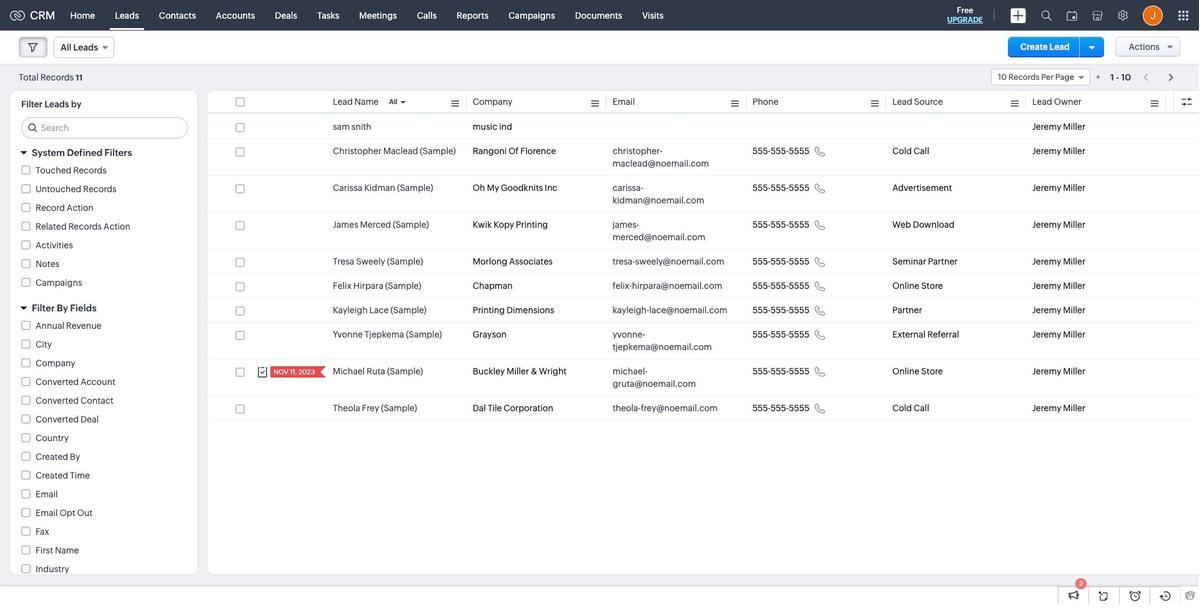 Task type: describe. For each thing, give the bounding box(es) containing it.
search image
[[1041, 10, 1052, 21]]

profile element
[[1135, 0, 1170, 30]]

Search text field
[[22, 118, 187, 138]]

create menu element
[[1003, 0, 1034, 30]]



Task type: vqa. For each thing, say whether or not it's contained in the screenshot.
Profile Icon in the top right of the page
yes



Task type: locate. For each thing, give the bounding box(es) containing it.
calendar image
[[1067, 10, 1077, 20]]

None field
[[54, 37, 114, 58], [991, 69, 1090, 86], [54, 37, 114, 58], [991, 69, 1090, 86]]

row group
[[207, 115, 1199, 421]]

profile image
[[1143, 5, 1163, 25]]

create menu image
[[1011, 8, 1026, 23]]

search element
[[1034, 0, 1059, 31]]

logo image
[[10, 10, 25, 20]]



